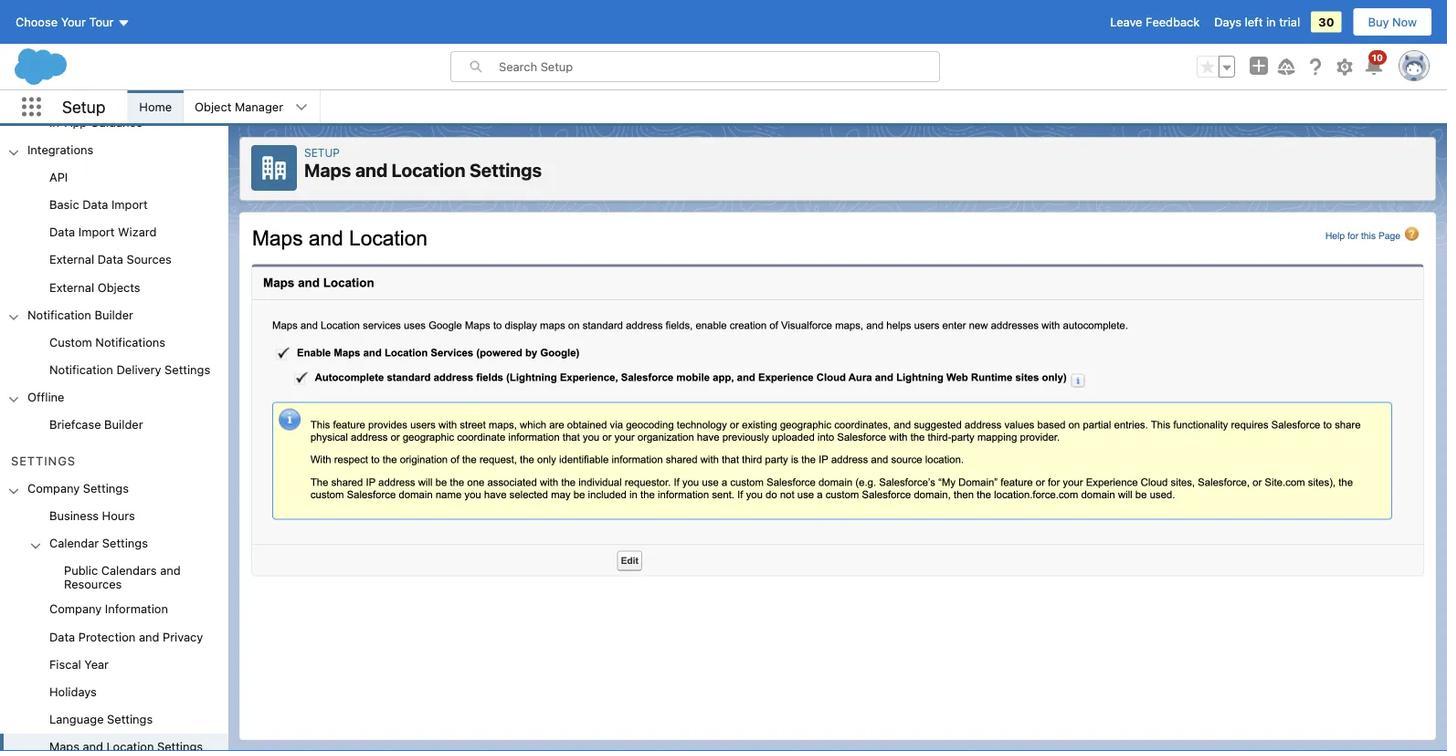 Task type: describe. For each thing, give the bounding box(es) containing it.
resources
[[64, 579, 122, 592]]

fiscal year
[[49, 658, 109, 672]]

integrations
[[27, 143, 93, 157]]

0 vertical spatial import
[[111, 198, 148, 212]]

company for company information
[[49, 603, 102, 617]]

left
[[1245, 15, 1263, 29]]

and for calendars
[[160, 565, 181, 579]]

public calendars and resources link
[[64, 565, 228, 592]]

company settings link
[[27, 482, 129, 499]]

language
[[49, 713, 104, 727]]

briefcase builder link
[[49, 418, 143, 435]]

business hours link
[[49, 510, 135, 526]]

custom notifications
[[49, 336, 165, 349]]

business
[[49, 510, 99, 524]]

settings up calendars
[[102, 537, 148, 551]]

data protection and privacy link
[[49, 631, 203, 647]]

delivery
[[116, 363, 161, 377]]

business hours
[[49, 510, 135, 524]]

external objects link
[[49, 281, 140, 297]]

now
[[1393, 15, 1417, 29]]

notification builder
[[27, 308, 133, 322]]

buy now
[[1368, 15, 1417, 29]]

external for external data sources
[[49, 253, 94, 267]]

leave
[[1110, 15, 1143, 29]]

data up data import wizard
[[82, 198, 108, 212]]

setup for setup
[[62, 97, 105, 117]]

settings up company settings on the left bottom of the page
[[11, 455, 76, 469]]

basic data import link
[[49, 198, 148, 215]]

briefcase
[[49, 418, 101, 432]]

calendars
[[101, 565, 157, 579]]

offline tree item
[[0, 385, 228, 440]]

integrations tree item
[[0, 138, 228, 303]]

10
[[1372, 52, 1383, 63]]

builder for notification builder
[[95, 308, 133, 322]]

notification builder link
[[27, 308, 133, 325]]

notifications
[[95, 336, 165, 349]]

in-app guidance
[[49, 116, 143, 130]]

notification builder tree item
[[0, 303, 228, 385]]

holidays
[[49, 686, 97, 699]]

calendar settings tree item
[[0, 532, 228, 598]]

sources
[[127, 253, 172, 267]]

basic
[[49, 198, 79, 212]]

offline link
[[27, 391, 64, 407]]

company settings
[[27, 482, 129, 496]]

builder for briefcase builder
[[104, 418, 143, 432]]

privacy
[[163, 631, 203, 644]]

calendar settings link
[[49, 537, 148, 554]]

data down data import wizard link
[[98, 253, 123, 267]]

data import wizard link
[[49, 226, 157, 242]]

data down basic
[[49, 226, 75, 239]]

Search Setup text field
[[499, 52, 939, 81]]

setup maps and location settings
[[304, 146, 542, 181]]

in
[[1266, 15, 1276, 29]]

object manager link
[[184, 90, 294, 123]]

days left in trial
[[1215, 15, 1300, 29]]

external for external objects
[[49, 281, 94, 294]]

fiscal
[[49, 658, 81, 672]]

30
[[1319, 15, 1335, 29]]

leave feedback
[[1110, 15, 1200, 29]]

basic data import
[[49, 198, 148, 212]]

api
[[49, 171, 68, 185]]

calendar
[[49, 537, 99, 551]]

protection
[[78, 631, 136, 644]]

company for company settings
[[27, 482, 80, 496]]

settings up maps and location settings tree item
[[107, 713, 153, 727]]

maps
[[304, 159, 351, 181]]

group for notification builder
[[0, 330, 228, 385]]

buy now button
[[1353, 7, 1433, 37]]

and for maps
[[355, 159, 388, 181]]

hours
[[102, 510, 135, 524]]

holidays link
[[49, 686, 97, 702]]

notification delivery settings
[[49, 363, 210, 377]]

group for company settings
[[0, 504, 228, 752]]

home link
[[128, 90, 183, 123]]

leave feedback link
[[1110, 15, 1200, 29]]

days
[[1215, 15, 1242, 29]]

group for integrations
[[0, 165, 228, 303]]

setup link
[[304, 146, 340, 159]]

external data sources
[[49, 253, 172, 267]]

trial
[[1279, 15, 1300, 29]]



Task type: locate. For each thing, give the bounding box(es) containing it.
custom
[[49, 336, 92, 349]]

external
[[49, 253, 94, 267], [49, 281, 94, 294]]

notification
[[27, 308, 91, 322], [49, 363, 113, 377]]

object manager
[[195, 100, 283, 114]]

choose your tour
[[16, 15, 114, 29]]

import up wizard in the left of the page
[[111, 198, 148, 212]]

group
[[1197, 56, 1235, 78], [0, 165, 228, 303], [0, 330, 228, 385], [0, 504, 228, 752]]

in-
[[49, 116, 65, 130]]

guidance
[[90, 116, 143, 130]]

year
[[84, 658, 109, 672]]

group containing business hours
[[0, 504, 228, 752]]

in-app guidance link
[[49, 116, 143, 132]]

setup for setup maps and location settings
[[304, 146, 340, 159]]

wizard
[[118, 226, 157, 239]]

custom notifications link
[[49, 336, 165, 352]]

company information link
[[49, 603, 168, 620]]

1 vertical spatial company
[[49, 603, 102, 617]]

1 vertical spatial and
[[160, 565, 181, 579]]

buy
[[1368, 15, 1389, 29]]

app
[[65, 116, 87, 130]]

choose
[[16, 15, 58, 29]]

and inside data protection and privacy link
[[139, 631, 159, 644]]

choose your tour button
[[15, 7, 131, 37]]

0 vertical spatial and
[[355, 159, 388, 181]]

maps and location settings tree item
[[0, 735, 228, 752]]

your
[[61, 15, 86, 29]]

0 vertical spatial external
[[49, 253, 94, 267]]

and down information
[[139, 631, 159, 644]]

company up "business"
[[27, 482, 80, 496]]

api link
[[49, 171, 68, 187]]

builder
[[95, 308, 133, 322], [104, 418, 143, 432]]

2 vertical spatial and
[[139, 631, 159, 644]]

language settings link
[[49, 713, 153, 730]]

external up external objects
[[49, 253, 94, 267]]

calendar settings
[[49, 537, 148, 551]]

integrations link
[[27, 143, 93, 160]]

tour
[[89, 15, 114, 29]]

feedback
[[1146, 15, 1200, 29]]

notification inside notification builder link
[[27, 308, 91, 322]]

1 vertical spatial builder
[[104, 418, 143, 432]]

1 vertical spatial notification
[[49, 363, 113, 377]]

builder right briefcase
[[104, 418, 143, 432]]

setup inside setup maps and location settings
[[304, 146, 340, 159]]

notification inside "notification delivery settings" link
[[49, 363, 113, 377]]

0 vertical spatial setup
[[62, 97, 105, 117]]

0 horizontal spatial setup
[[62, 97, 105, 117]]

and for protection
[[139, 631, 159, 644]]

notification down custom
[[49, 363, 113, 377]]

builder inside tree item
[[95, 308, 133, 322]]

public calendars and resources
[[64, 565, 181, 592]]

external objects
[[49, 281, 140, 294]]

language settings
[[49, 713, 153, 727]]

external up notification builder
[[49, 281, 94, 294]]

company down resources
[[49, 603, 102, 617]]

data import wizard
[[49, 226, 157, 239]]

data inside the company settings tree item
[[49, 631, 75, 644]]

information
[[105, 603, 168, 617]]

home
[[139, 100, 172, 114]]

group containing api
[[0, 165, 228, 303]]

object
[[195, 100, 232, 114]]

company information
[[49, 603, 168, 617]]

settings right location at the left top of the page
[[470, 159, 542, 181]]

company settings tree item
[[0, 477, 228, 752]]

company
[[27, 482, 80, 496], [49, 603, 102, 617]]

settings up hours
[[83, 482, 129, 496]]

1 external from the top
[[49, 253, 94, 267]]

notification delivery settings link
[[49, 363, 210, 380]]

and inside setup maps and location settings
[[355, 159, 388, 181]]

builder inside "offline" 'tree item'
[[104, 418, 143, 432]]

builder down objects
[[95, 308, 133, 322]]

0 vertical spatial company
[[27, 482, 80, 496]]

objects
[[98, 281, 140, 294]]

settings
[[470, 159, 542, 181], [165, 363, 210, 377], [11, 455, 76, 469], [83, 482, 129, 496], [102, 537, 148, 551], [107, 713, 153, 727]]

and right calendars
[[160, 565, 181, 579]]

notification for notification delivery settings
[[49, 363, 113, 377]]

group containing custom notifications
[[0, 330, 228, 385]]

data up fiscal
[[49, 631, 75, 644]]

10 button
[[1363, 50, 1387, 78]]

0 vertical spatial builder
[[95, 308, 133, 322]]

settings right delivery
[[165, 363, 210, 377]]

company inside group
[[49, 603, 102, 617]]

1 vertical spatial external
[[49, 281, 94, 294]]

data
[[82, 198, 108, 212], [49, 226, 75, 239], [98, 253, 123, 267], [49, 631, 75, 644]]

location
[[392, 159, 466, 181]]

import
[[111, 198, 148, 212], [78, 226, 115, 239]]

manager
[[235, 100, 283, 114]]

briefcase builder
[[49, 418, 143, 432]]

2 external from the top
[[49, 281, 94, 294]]

external data sources link
[[49, 253, 172, 270]]

import down basic data import link
[[78, 226, 115, 239]]

setup
[[62, 97, 105, 117], [304, 146, 340, 159]]

notification for notification builder
[[27, 308, 91, 322]]

offline
[[27, 391, 64, 404]]

notification up custom
[[27, 308, 91, 322]]

1 vertical spatial setup
[[304, 146, 340, 159]]

and
[[355, 159, 388, 181], [160, 565, 181, 579], [139, 631, 159, 644]]

company inside 'link'
[[27, 482, 80, 496]]

1 vertical spatial import
[[78, 226, 115, 239]]

1 horizontal spatial and
[[160, 565, 181, 579]]

public
[[64, 565, 98, 579]]

0 vertical spatial notification
[[27, 308, 91, 322]]

1 horizontal spatial setup
[[304, 146, 340, 159]]

settings inside the notification builder tree item
[[165, 363, 210, 377]]

and inside public calendars and resources
[[160, 565, 181, 579]]

fiscal year link
[[49, 658, 109, 675]]

0 horizontal spatial and
[[139, 631, 159, 644]]

and right maps
[[355, 159, 388, 181]]

2 horizontal spatial and
[[355, 159, 388, 181]]

data protection and privacy
[[49, 631, 203, 644]]

settings inside setup maps and location settings
[[470, 159, 542, 181]]

settings inside 'link'
[[83, 482, 129, 496]]



Task type: vqa. For each thing, say whether or not it's contained in the screenshot.
Group containing API
yes



